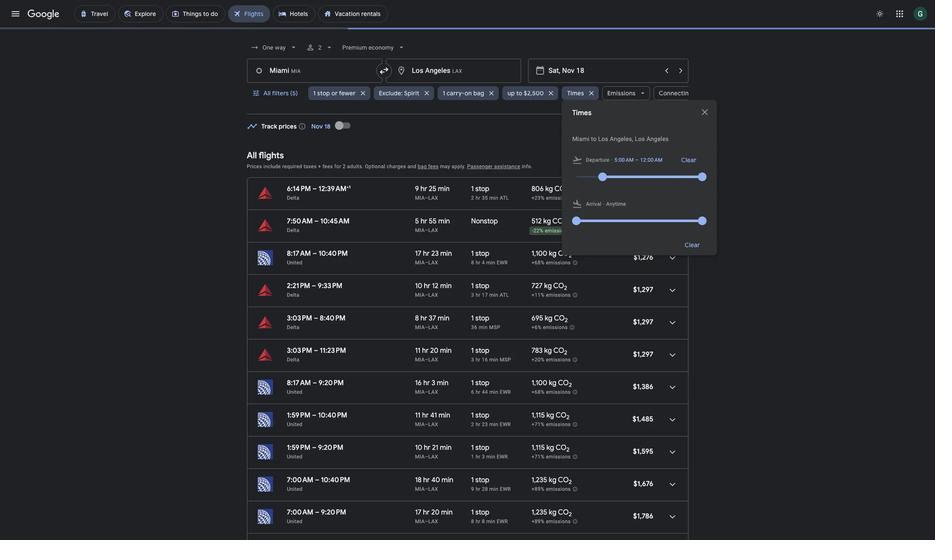 Task type: vqa. For each thing, say whether or not it's contained in the screenshot.


Task type: locate. For each thing, give the bounding box(es) containing it.
1 vertical spatial 10:40 pm
[[318, 411, 348, 420]]

stop inside 1 stop 6 hr 44 min ewr
[[476, 379, 490, 387]]

1 horizontal spatial bag
[[474, 89, 485, 97]]

1 vertical spatial 1,100
[[532, 379, 548, 387]]

united for 17 hr 23 min
[[287, 260, 303, 266]]

11 for 11 hr 41 min
[[415, 411, 421, 420]]

emissions for 18 hr 40 min
[[546, 486, 571, 492]]

783 kg co 2
[[532, 346, 568, 356]]

2 +89% emissions from the top
[[532, 519, 571, 525]]

1 horizontal spatial 18
[[415, 476, 422, 485]]

prices
[[279, 123, 297, 130]]

leaves miami international airport at 8:17 am on saturday, november 18 and arrives at los angeles international airport at 9:20 pm on saturday, november 18. element
[[287, 379, 344, 387]]

1 +89% from the top
[[532, 486, 545, 492]]

flight details. leaves miami international airport at 3:03 pm on saturday, november 18 and arrives at los angeles international airport at 11:23 pm on saturday, november 18. image
[[663, 345, 683, 365]]

– down total duration 17 hr 23 min. element
[[425, 260, 429, 266]]

1 stop flight. element up the 28
[[472, 476, 490, 486]]

delta inside 2:21 pm – 9:33 pm delta
[[287, 292, 300, 298]]

exclude: spirit button
[[374, 83, 434, 104]]

arrival time: 10:40 pm. text field for 8:17 am
[[319, 249, 348, 258]]

– right departure time: 7:00 am. text field
[[315, 476, 320, 485]]

1 stop flight. element for 17 hr 20 min
[[472, 508, 490, 518]]

2 +68% emissions from the top
[[532, 389, 571, 395]]

3 mia from the top
[[415, 260, 425, 266]]

1297 US dollars text field
[[634, 286, 654, 294], [634, 350, 654, 359]]

2:21 pm
[[287, 282, 310, 290]]

hr up 1 stop 6 hr 44 min ewr
[[476, 357, 481, 363]]

1,100 kg co 2 down 22%
[[532, 249, 572, 259]]

1 stop flight. element down 44
[[472, 411, 490, 421]]

co
[[555, 185, 566, 193], [553, 217, 564, 226], [559, 249, 569, 258], [554, 282, 565, 290], [554, 314, 565, 323], [554, 346, 565, 355], [559, 379, 569, 387], [556, 411, 567, 420], [556, 444, 567, 452], [558, 476, 569, 485], [558, 508, 569, 517]]

1 vertical spatial atl
[[500, 292, 510, 298]]

3 $1,297 from the top
[[634, 350, 654, 359]]

1 11 from the top
[[415, 346, 421, 355]]

united inside 1:59 pm – 10:40 pm united
[[287, 422, 303, 428]]

8:17 am up departure time: 2:21 pm. text box
[[287, 249, 311, 258]]

stop for 18 hr 40 min
[[476, 476, 490, 485]]

2 +89% from the top
[[532, 519, 545, 525]]

1 stop flight. element up 36 on the right bottom of page
[[472, 314, 490, 324]]

8 lax from the top
[[429, 422, 439, 428]]

0 vertical spatial 8:17 am
[[287, 249, 311, 258]]

0 vertical spatial 1:59 pm
[[287, 411, 311, 420]]

2 1,115 from the top
[[532, 444, 545, 452]]

8
[[472, 260, 475, 266], [415, 314, 419, 323], [472, 519, 475, 525], [482, 519, 485, 525]]

1 stop flight. element for 10 hr 12 min
[[472, 282, 490, 292]]

0 vertical spatial $1,297
[[634, 286, 654, 294]]

0 vertical spatial 11
[[415, 346, 421, 355]]

1 vertical spatial arrival time: 10:40 pm. text field
[[318, 411, 348, 420]]

1 vertical spatial 7:00 am
[[287, 508, 314, 517]]

10
[[415, 282, 423, 290], [415, 444, 423, 452]]

layover (1 of 1) is a 1 hr 3 min layover at newark liberty international airport in newark. element
[[472, 454, 528, 460]]

kg for 17 hr 20 min
[[549, 508, 557, 517]]

2 mia from the top
[[415, 227, 425, 233]]

1,235
[[532, 476, 548, 485], [532, 508, 548, 517]]

– right 1:59 pm text box at left
[[312, 444, 317, 452]]

3 inside 1 stop 3 hr 16 min msp
[[472, 357, 475, 363]]

min down 18 hr 40 min mia – lax
[[441, 508, 453, 517]]

emissions for 10 hr 12 min
[[546, 292, 571, 298]]

mia down total duration 17 hr 23 min. element
[[415, 260, 425, 266]]

1 up 36 on the right bottom of page
[[472, 314, 474, 323]]

– right departure time: 6:14 pm. text field
[[313, 185, 317, 193]]

– right 5:00 am
[[636, 157, 639, 163]]

0 horizontal spatial to
[[517, 89, 523, 97]]

2 vertical spatial 9:20 pm
[[321, 508, 347, 517]]

min inside the 9 hr 25 min mia – lax
[[438, 185, 450, 193]]

leaves miami international airport at 1:59 pm on saturday, november 18 and arrives at los angeles international airport at 9:20 pm on saturday, november 18. element
[[287, 444, 344, 452]]

9:20 pm inside 7:00 am – 9:20 pm united
[[321, 508, 347, 517]]

23 down 5 hr 55 min mia – lax
[[432, 249, 439, 258]]

1 $1,297 from the top
[[634, 286, 654, 294]]

kg inside '727 kg co 2'
[[545, 282, 552, 290]]

10:40 pm inside 7:00 am – 10:40 pm united
[[321, 476, 350, 485]]

– inside 10 hr 21 min mia – lax
[[425, 454, 429, 460]]

0 vertical spatial +
[[318, 164, 321, 170]]

 image
[[612, 156, 613, 164], [604, 200, 605, 208]]

0 vertical spatial 1,100
[[532, 249, 548, 258]]

united for 18 hr 40 min
[[287, 486, 303, 492]]

– right 7:00 am text field
[[315, 508, 320, 517]]

2 1 stop flight. element from the top
[[472, 249, 490, 259]]

8 left 4
[[472, 260, 475, 266]]

emissions for 8 hr 37 min
[[543, 325, 568, 331]]

2 inside popup button
[[319, 44, 322, 51]]

1 vertical spatial +71%
[[532, 454, 545, 460]]

– down total duration 16 hr 3 min. element
[[425, 389, 429, 395]]

kg for 16 hr 3 min
[[549, 379, 557, 387]]

$858
[[638, 221, 654, 230]]

1 vertical spatial 18
[[415, 476, 422, 485]]

co inside '727 kg co 2'
[[554, 282, 565, 290]]

2 united from the top
[[287, 389, 303, 395]]

0 vertical spatial clear button
[[671, 153, 707, 167]]

8:17 am up 1:59 pm text field
[[287, 379, 311, 387]]

stop inside 1 stop 3 hr 17 min atl
[[476, 282, 490, 290]]

delta inside 3:03 pm – 8:40 pm delta
[[287, 324, 300, 331]]

hr right 6
[[476, 389, 481, 395]]

1 vertical spatial  image
[[604, 200, 605, 208]]

Departure time: 6:14 PM. text field
[[287, 185, 311, 193]]

1 vertical spatial 1:59 pm
[[287, 444, 311, 452]]

1786 US dollars text field
[[634, 512, 654, 521]]

20
[[431, 346, 439, 355], [432, 508, 440, 517]]

1 vertical spatial 23
[[482, 422, 488, 428]]

emissions for 16 hr 3 min
[[546, 389, 571, 395]]

mia inside 17 hr 20 min mia – lax
[[415, 519, 425, 525]]

2 lax from the top
[[429, 227, 439, 233]]

3 united from the top
[[287, 422, 303, 428]]

1 vertical spatial +89%
[[532, 519, 545, 525]]

1 1:59 pm from the top
[[287, 411, 311, 420]]

1 vertical spatial to
[[592, 135, 597, 142]]

ewr up the 1 stop 1 hr 3 min ewr
[[500, 422, 511, 428]]

1,100 kg co 2 for $1,276
[[532, 249, 572, 259]]

0 vertical spatial 20
[[431, 346, 439, 355]]

7 lax from the top
[[429, 389, 439, 395]]

delta for 10:45 am
[[287, 227, 300, 233]]

9 inside the 9 hr 25 min mia – lax
[[415, 185, 419, 193]]

lax inside 17 hr 20 min mia – lax
[[429, 519, 439, 525]]

1 fees from the left
[[323, 164, 333, 170]]

0 vertical spatial 1,115
[[532, 411, 545, 420]]

for
[[335, 164, 342, 170]]

co for 17 hr 20 min
[[558, 508, 569, 517]]

0 vertical spatial 1,115 kg co 2
[[532, 411, 570, 421]]

kg for 10 hr 12 min
[[545, 282, 552, 290]]

8:17 am inside 8:17 am – 9:20 pm united
[[287, 379, 311, 387]]

leaves miami international airport at 2:21 pm on saturday, november 18 and arrives at los angeles international airport at 9:33 pm on saturday, november 18. element
[[287, 282, 343, 290]]

1 up layover (1 of 1) is a 8 hr 4 min layover at newark liberty international airport in newark. "element"
[[472, 249, 474, 258]]

hr inside 10 hr 12 min mia – lax
[[424, 282, 431, 290]]

2 vertical spatial 10:40 pm
[[321, 476, 350, 485]]

min right 37
[[438, 314, 450, 323]]

0 vertical spatial clear
[[682, 156, 697, 164]]

min inside the 1 stop 8 hr 8 min ewr
[[487, 519, 496, 525]]

1 down total duration 10 hr 21 min. "element"
[[472, 454, 475, 460]]

727
[[532, 282, 543, 290]]

flight details. leaves miami international airport at 7:00 am on saturday, november 18 and arrives at los angeles international airport at 9:20 pm on saturday, november 18. image
[[663, 507, 683, 527]]

+89% emissions for $1,786
[[532, 519, 571, 525]]

and
[[408, 164, 417, 170]]

min up 1 stop 9 hr 28 min ewr
[[487, 454, 496, 460]]

2 +68% from the top
[[532, 389, 545, 395]]

1 vertical spatial +89% emissions
[[532, 519, 571, 525]]

– right 7:50 am
[[315, 217, 319, 226]]

1 vertical spatial +68%
[[532, 389, 545, 395]]

atl
[[500, 195, 510, 201], [500, 292, 510, 298]]

23 up the 1 stop 1 hr 3 min ewr
[[482, 422, 488, 428]]

hr inside 16 hr 3 min mia – lax
[[424, 379, 430, 387]]

min
[[438, 185, 450, 193], [490, 195, 499, 201], [439, 217, 450, 226], [441, 249, 452, 258], [487, 260, 496, 266], [441, 282, 452, 290], [490, 292, 499, 298], [438, 314, 450, 323], [479, 324, 488, 331], [440, 346, 452, 355], [490, 357, 499, 363], [437, 379, 449, 387], [490, 389, 499, 395], [439, 411, 451, 420], [490, 422, 499, 428], [440, 444, 452, 452], [487, 454, 496, 460], [442, 476, 454, 485], [490, 486, 499, 492], [441, 508, 453, 517], [487, 519, 496, 525]]

learn more about tracked prices image
[[299, 123, 306, 130]]

None field
[[247, 40, 301, 55], [339, 40, 410, 55], [247, 40, 301, 55], [339, 40, 410, 55]]

stop for 17 hr 20 min
[[476, 508, 490, 517]]

united inside 1:59 pm – 9:20 pm united
[[287, 454, 303, 460]]

total duration 17 hr 20 min. element
[[415, 508, 472, 518]]

1 atl from the top
[[500, 195, 510, 201]]

hr
[[421, 185, 428, 193], [476, 195, 481, 201], [421, 217, 428, 226], [423, 249, 430, 258], [476, 260, 481, 266], [424, 282, 431, 290], [476, 292, 481, 298], [421, 314, 428, 323], [422, 346, 429, 355], [476, 357, 481, 363], [424, 379, 430, 387], [476, 389, 481, 395], [422, 411, 429, 420], [476, 422, 481, 428], [424, 444, 431, 452], [476, 454, 481, 460], [424, 476, 430, 485], [476, 486, 481, 492], [423, 508, 430, 517], [476, 519, 481, 525]]

ewr right the 28
[[500, 486, 511, 492]]

0 vertical spatial 10
[[415, 282, 423, 290]]

2 1297 us dollars text field from the top
[[634, 350, 654, 359]]

1 stop 2 hr 35 min atl
[[472, 185, 510, 201]]

1 united from the top
[[287, 260, 303, 266]]

2 3:03 pm from the top
[[287, 346, 312, 355]]

1 stop flight. element
[[472, 185, 490, 195], [472, 249, 490, 259], [472, 282, 490, 292], [472, 314, 490, 324], [472, 346, 490, 356], [472, 379, 490, 389], [472, 411, 490, 421], [472, 444, 490, 454], [472, 476, 490, 486], [472, 508, 490, 518]]

0 vertical spatial +89% emissions
[[532, 486, 571, 492]]

ewr down layover (1 of 1) is a 9 hr 28 min layover at newark liberty international airport in newark. element
[[497, 519, 508, 525]]

stop for 17 hr 23 min
[[476, 249, 490, 258]]

10 hr 12 min mia – lax
[[415, 282, 452, 298]]

None text field
[[247, 59, 383, 83]]

lax inside 17 hr 23 min mia – lax
[[429, 260, 439, 266]]

kg for 9 hr 25 min
[[546, 185, 553, 193]]

0 vertical spatial angeles
[[426, 66, 451, 75]]

1 horizontal spatial 23
[[482, 422, 488, 428]]

1 vertical spatial 8:17 am
[[287, 379, 311, 387]]

1 1,115 kg co 2 from the top
[[532, 411, 570, 421]]

3
[[472, 292, 475, 298], [472, 357, 475, 363], [432, 379, 436, 387], [482, 454, 485, 460]]

9 lax from the top
[[429, 454, 439, 460]]

1 +68% from the top
[[532, 260, 545, 266]]

1 up 6
[[472, 379, 474, 387]]

leaves miami international airport at 8:17 am on saturday, november 18 and arrives at los angeles international airport at 10:40 pm on saturday, november 18. element
[[287, 249, 348, 258]]

min right the 28
[[490, 486, 499, 492]]

hr down 8 hr 37 min mia – lax
[[422, 346, 429, 355]]

10:40 pm for 7:00 am
[[321, 476, 350, 485]]

2 10 from the top
[[415, 444, 423, 452]]

leaves miami international airport at 6:14 pm on saturday, november 18 and arrives at los angeles international airport at 12:39 am on sunday, november 19. element
[[287, 184, 351, 193]]

co for 11 hr 41 min
[[556, 411, 567, 420]]

17
[[415, 249, 422, 258], [482, 292, 488, 298], [415, 508, 422, 517]]

3 lax from the top
[[429, 260, 439, 266]]

all left filters
[[263, 89, 271, 97]]

1:59 pm for 10:40 pm
[[287, 411, 311, 420]]

0 horizontal spatial bag
[[418, 164, 427, 170]]

8 mia from the top
[[415, 422, 425, 428]]

1 3:03 pm from the top
[[287, 314, 312, 323]]

all flights main content
[[247, 115, 689, 540]]

0 vertical spatial 23
[[432, 249, 439, 258]]

stop up layover (1 of 1) is a 1 hr 3 min layover at newark liberty international airport in newark. element
[[476, 444, 490, 452]]

0 vertical spatial to
[[517, 89, 523, 97]]

flight details. leaves miami international airport at 1:59 pm on saturday, november 18 and arrives at los angeles international airport at 10:40 pm on saturday, november 18. image
[[663, 409, 683, 430]]

leaves miami international airport at 3:03 pm on saturday, november 18 and arrives at los angeles international airport at 8:40 pm on saturday, november 18. element
[[287, 314, 346, 323]]

2 vertical spatial $1,297
[[634, 350, 654, 359]]

+71% right layover (1 of 1) is a 1 hr 3 min layover at newark liberty international airport in newark. element
[[532, 454, 545, 460]]

Departure time: 7:00 AM. text field
[[287, 508, 314, 517]]

1 left or
[[314, 89, 316, 97]]

0 vertical spatial 7:00 am
[[287, 476, 314, 485]]

lax inside the 9 hr 25 min mia – lax
[[429, 195, 439, 201]]

clear button
[[671, 153, 707, 167], [675, 235, 711, 255]]

Departure time: 3:03 PM. text field
[[287, 314, 312, 323]]

bag
[[474, 89, 485, 97], [418, 164, 427, 170]]

2 1,235 from the top
[[532, 508, 548, 517]]

1 horizontal spatial  image
[[612, 156, 613, 164]]

hr up 1 stop 36 min msp
[[476, 292, 481, 298]]

5 delta from the top
[[287, 357, 300, 363]]

lax inside 11 hr 20 min mia – lax
[[429, 357, 439, 363]]

stop for 9 hr 25 min
[[476, 185, 490, 193]]

3 down 11 hr 20 min mia – lax
[[432, 379, 436, 387]]

min right 36 on the right bottom of page
[[479, 324, 488, 331]]

– right 3:03 pm text box on the left of page
[[314, 346, 318, 355]]

1 for 10 hr 21 min
[[472, 444, 474, 452]]

0 vertical spatial 1,235
[[532, 476, 548, 485]]

 image for arrival
[[604, 200, 605, 208]]

arrival time: 9:20 pm. text field down 3:03 pm – 11:23 pm delta
[[319, 379, 344, 387]]

stop for 8 hr 37 min
[[476, 314, 490, 323]]

1 delta from the top
[[287, 195, 300, 201]]

1 lax from the top
[[429, 195, 439, 201]]

1 vertical spatial 10
[[415, 444, 423, 452]]

hr right 5
[[421, 217, 428, 226]]

1 vertical spatial 9:20 pm
[[318, 444, 344, 452]]

+68%
[[532, 260, 545, 266], [532, 389, 545, 395]]

united down 1:59 pm text field
[[287, 422, 303, 428]]

10 1 stop flight. element from the top
[[472, 508, 490, 518]]

16 up 1 stop 6 hr 44 min ewr
[[482, 357, 488, 363]]

delta inside "7:50 am – 10:45 am delta"
[[287, 227, 300, 233]]

– down total duration 5 hr 55 min. "element"
[[425, 227, 429, 233]]

10:40 pm inside 1:59 pm – 10:40 pm united
[[318, 411, 348, 420]]

Departure time: 7:50 AM. text field
[[287, 217, 313, 226]]

8 1 stop flight. element from the top
[[472, 444, 490, 454]]

8 inside 1 stop 8 hr 4 min ewr
[[472, 260, 475, 266]]

united down 1:59 pm text box at left
[[287, 454, 303, 460]]

0 vertical spatial +89%
[[532, 486, 545, 492]]

nov
[[312, 123, 323, 130]]

co for 18 hr 40 min
[[558, 476, 569, 485]]

$1,676
[[634, 480, 654, 488]]

22%
[[534, 228, 544, 234]]

0 vertical spatial +68% emissions
[[532, 260, 571, 266]]

2 1,115 kg co 2 from the top
[[532, 444, 570, 454]]

2 delta from the top
[[287, 227, 300, 233]]

co inside the 512 kg co 2 -22% emissions
[[553, 217, 564, 226]]

+89% right layover (1 of 1) is a 9 hr 28 min layover at newark liberty international airport in newark. element
[[532, 486, 545, 492]]

1 inside 1 stop 3 hr 16 min msp
[[472, 346, 474, 355]]

1 vertical spatial angeles
[[647, 135, 669, 142]]

0 vertical spatial atl
[[500, 195, 510, 201]]

1,115 kg co 2
[[532, 411, 570, 421], [532, 444, 570, 454]]

ewr right 44
[[500, 389, 511, 395]]

0 vertical spatial  image
[[612, 156, 613, 164]]

– inside 6:14 pm – 12:39 am + 1
[[313, 185, 317, 193]]

1,235 for 17 hr 20 min
[[532, 508, 548, 517]]

6 united from the top
[[287, 519, 303, 525]]

0 vertical spatial times
[[568, 89, 585, 97]]

1676 US dollars text field
[[634, 480, 654, 488]]

11
[[415, 346, 421, 355], [415, 411, 421, 420]]

2 +71% from the top
[[532, 454, 545, 460]]

0 vertical spatial 10:40 pm
[[319, 249, 348, 258]]

ewr for 10 hr 21 min
[[497, 454, 508, 460]]

all inside main content
[[247, 150, 257, 161]]

2 horizontal spatial los
[[635, 135, 646, 142]]

+71% right the layover (1 of 1) is a 2 hr 23 min layover at newark liberty international airport in newark. element
[[532, 422, 545, 428]]

– down total duration 8 hr 37 min. element in the bottom of the page
[[425, 324, 429, 331]]

0 horizontal spatial 9
[[415, 185, 419, 193]]

united inside 7:00 am – 9:20 pm united
[[287, 519, 303, 525]]

1 +89% emissions from the top
[[532, 486, 571, 492]]

+71% for 11 hr 41 min
[[532, 422, 545, 428]]

lax for 5 hr 55 min
[[429, 227, 439, 233]]

2 inside the 783 kg co 2
[[565, 349, 568, 356]]

msp inside 1 stop 3 hr 16 min msp
[[500, 357, 511, 363]]

5 lax from the top
[[429, 324, 439, 331]]

5:00 am – 12:00 am
[[615, 157, 663, 163]]

6 1 stop flight. element from the top
[[472, 379, 490, 389]]

0 vertical spatial 9
[[415, 185, 419, 193]]

1 vertical spatial 1,115 kg co 2
[[532, 444, 570, 454]]

1 1,235 kg co 2 from the top
[[532, 476, 572, 486]]

10 left 12
[[415, 282, 423, 290]]

1 vertical spatial arrival time: 9:20 pm. text field
[[321, 508, 347, 517]]

0 vertical spatial all
[[263, 89, 271, 97]]

up to $2,500
[[508, 89, 544, 97]]

1 vertical spatial +68% emissions
[[532, 389, 571, 395]]

mia for 9 hr 25 min
[[415, 195, 425, 201]]

stop up layover (1 of 1) is a 8 hr 8 min layover at newark liberty international airport in newark. element
[[476, 508, 490, 517]]

8:40 pm
[[320, 314, 346, 323]]

5 united from the top
[[287, 486, 303, 492]]

1 stop flight. element for 9 hr 25 min
[[472, 185, 490, 195]]

0 vertical spatial arrival time: 10:40 pm. text field
[[319, 249, 348, 258]]

–
[[636, 157, 639, 163], [313, 185, 317, 193], [425, 195, 429, 201], [315, 217, 319, 226], [425, 227, 429, 233], [313, 249, 317, 258], [425, 260, 429, 266], [312, 282, 316, 290], [425, 292, 429, 298], [314, 314, 318, 323], [425, 324, 429, 331], [314, 346, 318, 355], [425, 357, 429, 363], [313, 379, 317, 387], [425, 389, 429, 395], [312, 411, 317, 420], [425, 422, 429, 428], [312, 444, 317, 452], [425, 454, 429, 460], [315, 476, 320, 485], [425, 486, 429, 492], [315, 508, 320, 517], [425, 519, 429, 525]]

0 horizontal spatial angeles
[[426, 66, 451, 75]]

$1,297 for 727
[[634, 286, 654, 294]]

4 1 stop flight. element from the top
[[472, 314, 490, 324]]

3 1 stop flight. element from the top
[[472, 282, 490, 292]]

0 horizontal spatial fees
[[323, 164, 333, 170]]

ewr for 18 hr 40 min
[[500, 486, 511, 492]]

mia inside 11 hr 20 min mia – lax
[[415, 357, 425, 363]]

kg inside 806 kg co 2
[[546, 185, 553, 193]]

1 +71% emissions from the top
[[532, 422, 571, 428]]

21
[[432, 444, 439, 452]]

1 +68% emissions from the top
[[532, 260, 571, 266]]

0 horizontal spatial 16
[[415, 379, 422, 387]]

hr left the '21'
[[424, 444, 431, 452]]

atl for 806
[[500, 195, 510, 201]]

7:00 am – 10:40 pm united
[[287, 476, 350, 492]]

0 vertical spatial bag
[[474, 89, 485, 97]]

anytime
[[607, 201, 627, 207]]

mia for 10 hr 21 min
[[415, 454, 425, 460]]

3 for 1 stop 3 hr 17 min atl
[[472, 292, 475, 298]]

1 vertical spatial all
[[247, 150, 257, 161]]

0 horizontal spatial los
[[412, 66, 424, 75]]

layover (1 of 1) is a 3 hr 17 min layover at hartsfield-jackson atlanta international airport in atlanta. element
[[472, 292, 528, 299]]

los
[[412, 66, 424, 75], [599, 135, 609, 142], [635, 135, 646, 142]]

lax down the '21'
[[429, 454, 439, 460]]

mia for 11 hr 20 min
[[415, 357, 425, 363]]

0 vertical spatial 17
[[415, 249, 422, 258]]

7:00 am inside 7:00 am – 10:40 pm united
[[287, 476, 314, 485]]

1 vertical spatial bag
[[418, 164, 427, 170]]

11 hr 41 min mia – lax
[[415, 411, 451, 428]]

total duration 16 hr 3 min. element
[[415, 379, 472, 389]]

11 inside 11 hr 20 min mia – lax
[[415, 346, 421, 355]]

mia down total duration 17 hr 20 min. element at the bottom of page
[[415, 519, 425, 525]]

1276 US dollars text field
[[634, 253, 654, 262]]

times inside popup button
[[568, 89, 585, 97]]

1 vertical spatial msp
[[500, 357, 511, 363]]

lax
[[429, 195, 439, 201], [429, 227, 439, 233], [429, 260, 439, 266], [429, 292, 439, 298], [429, 324, 439, 331], [429, 357, 439, 363], [429, 389, 439, 395], [429, 422, 439, 428], [429, 454, 439, 460], [429, 486, 439, 492], [429, 519, 439, 525]]

+89%
[[532, 486, 545, 492], [532, 519, 545, 525]]

lax inside 11 hr 41 min mia – lax
[[429, 422, 439, 428]]

10:40 pm
[[319, 249, 348, 258], [318, 411, 348, 420], [321, 476, 350, 485]]

stop for 10 hr 12 min
[[476, 282, 490, 290]]

delta down departure time: 6:14 pm. text field
[[287, 195, 300, 201]]

7 1 stop flight. element from the top
[[472, 411, 490, 421]]

Arrival time: 9:20 PM. text field
[[319, 379, 344, 387], [321, 508, 347, 517]]

+23% emissions
[[532, 195, 571, 201]]

1,100
[[532, 249, 548, 258], [532, 379, 548, 387]]

10 inside 10 hr 21 min mia – lax
[[415, 444, 423, 452]]

2 1:59 pm from the top
[[287, 444, 311, 452]]

flight details. leaves miami international airport at 8:17 am on saturday, november 18 and arrives at los angeles international airport at 10:40 pm on saturday, november 18. image
[[663, 248, 683, 268]]

los up the spirit
[[412, 66, 424, 75]]

ewr
[[497, 260, 508, 266], [500, 389, 511, 395], [500, 422, 511, 428], [497, 454, 508, 460], [500, 486, 511, 492], [497, 519, 508, 525]]

1 stop flight. element up 44
[[472, 379, 490, 389]]

7 mia from the top
[[415, 389, 425, 395]]

11 inside 11 hr 41 min mia – lax
[[415, 411, 421, 420]]

flight details. leaves miami international airport at 3:03 pm on saturday, november 18 and arrives at los angeles international airport at 8:40 pm on saturday, november 18. image
[[663, 312, 683, 333]]

ewr inside 1 stop 9 hr 28 min ewr
[[500, 486, 511, 492]]

9 1 stop flight. element from the top
[[472, 476, 490, 486]]

44
[[482, 389, 488, 395]]

2 1,100 kg co 2 from the top
[[532, 379, 572, 389]]

5 mia from the top
[[415, 324, 425, 331]]

– inside 8 hr 37 min mia – lax
[[425, 324, 429, 331]]

8:17 am inside 8:17 am – 10:40 pm united
[[287, 249, 311, 258]]

arrival time: 10:40 pm. text field for 1:59 pm
[[318, 411, 348, 420]]

to right miami
[[592, 135, 597, 142]]

kg for 11 hr 41 min
[[547, 411, 555, 420]]

1 vertical spatial +71% emissions
[[532, 454, 571, 460]]

co for 10 hr 12 min
[[554, 282, 565, 290]]

1:59 pm inside 1:59 pm – 10:40 pm united
[[287, 411, 311, 420]]

min down 8 hr 37 min mia – lax
[[440, 346, 452, 355]]

1 vertical spatial 1,115
[[532, 444, 545, 452]]

1 vertical spatial 1,235
[[532, 508, 548, 517]]

10 lax from the top
[[429, 486, 439, 492]]

angeles,
[[610, 135, 634, 142]]

6 lax from the top
[[429, 357, 439, 363]]

+89% for 17 hr 20 min
[[532, 519, 545, 525]]

7:00 am inside 7:00 am – 9:20 pm united
[[287, 508, 314, 517]]

1 vertical spatial 20
[[432, 508, 440, 517]]

min right 41
[[439, 411, 451, 420]]

8:17 am
[[287, 249, 311, 258], [287, 379, 311, 387]]

695
[[532, 314, 544, 323]]

1,100 kg co 2 down +20% emissions
[[532, 379, 572, 389]]

None search field
[[247, 37, 732, 255]]

hr left 12
[[424, 282, 431, 290]]

lax down 41
[[429, 422, 439, 428]]

prices include required taxes + fees for 2 adults. optional charges and bag fees may apply. passenger assistance
[[247, 164, 521, 170]]

atl inside 1 stop 3 hr 17 min atl
[[500, 292, 510, 298]]

858 US dollars text field
[[638, 221, 654, 230]]

+71% emissions
[[532, 422, 571, 428], [532, 454, 571, 460]]

40
[[432, 476, 440, 485]]

2 inside the 512 kg co 2 -22% emissions
[[564, 220, 567, 227]]

1 1,100 from the top
[[532, 249, 548, 258]]

0 horizontal spatial 23
[[432, 249, 439, 258]]

ewr inside the 1 stop 8 hr 8 min ewr
[[497, 519, 508, 525]]

stop inside 1 stop 36 min msp
[[476, 314, 490, 323]]

18 inside find the best price region
[[325, 123, 331, 130]]

5 1 stop flight. element from the top
[[472, 346, 490, 356]]

to inside popup button
[[517, 89, 523, 97]]

1 inside 1 stop 3 hr 17 min atl
[[472, 282, 474, 290]]

co inside the 783 kg co 2
[[554, 346, 565, 355]]

20 inside 11 hr 20 min mia – lax
[[431, 346, 439, 355]]

1 7:00 am from the top
[[287, 476, 314, 485]]

stop left or
[[318, 89, 330, 97]]

+68% emissions down +20% emissions
[[532, 389, 571, 395]]

1 1,115 from the top
[[532, 411, 545, 420]]

4 delta from the top
[[287, 324, 300, 331]]

Arrival time: 10:40 PM. text field
[[321, 476, 350, 485]]

9 mia from the top
[[415, 454, 425, 460]]

9 left 25
[[415, 185, 419, 193]]

emissions for 11 hr 41 min
[[546, 422, 571, 428]]

flight details. leaves miami international airport at 1:59 pm on saturday, november 18 and arrives at los angeles international airport at 9:20 pm on saturday, november 18. image
[[663, 442, 683, 463]]

11 lax from the top
[[429, 519, 439, 525]]

mia for 17 hr 23 min
[[415, 260, 425, 266]]

1 horizontal spatial all
[[263, 89, 271, 97]]

ewr inside 1 stop 2 hr 23 min ewr
[[500, 422, 511, 428]]

kg for 11 hr 20 min
[[545, 346, 552, 355]]

emissions for 17 hr 20 min
[[546, 519, 571, 525]]

1 vertical spatial clear button
[[675, 235, 711, 255]]

2 1,235 kg co 2 from the top
[[532, 508, 572, 518]]

1 vertical spatial 1,235 kg co 2
[[532, 508, 572, 518]]

6:14 pm – 12:39 am + 1
[[287, 184, 351, 193]]

united inside 8:17 am – 10:40 pm united
[[287, 260, 303, 266]]

1 8:17 am from the top
[[287, 249, 311, 258]]

$1,297 for 783
[[634, 350, 654, 359]]

lax inside 10 hr 12 min mia – lax
[[429, 292, 439, 298]]

1 10 from the top
[[415, 282, 423, 290]]

all for all flights
[[247, 150, 257, 161]]

up to $2,500 button
[[503, 83, 559, 104]]

2 $1,297 from the top
[[634, 318, 654, 327]]

3:03 pm inside 3:03 pm – 11:23 pm delta
[[287, 346, 312, 355]]

Los Angeles text field
[[386, 59, 521, 83]]

0 vertical spatial 18
[[325, 123, 331, 130]]

0 horizontal spatial  image
[[604, 200, 605, 208]]

stop
[[318, 89, 330, 97], [476, 185, 490, 193], [476, 249, 490, 258], [476, 282, 490, 290], [476, 314, 490, 323], [476, 346, 490, 355], [476, 379, 490, 387], [476, 411, 490, 420], [476, 444, 490, 452], [476, 476, 490, 485], [476, 508, 490, 517]]

all flights
[[247, 150, 284, 161]]

+6% emissions
[[532, 325, 568, 331]]

min up 1 stop 6 hr 44 min ewr
[[490, 357, 499, 363]]

23 inside 17 hr 23 min mia – lax
[[432, 249, 439, 258]]

mia inside 5 hr 55 min mia – lax
[[415, 227, 425, 233]]

clear
[[682, 156, 697, 164], [685, 241, 701, 249]]

united down departure time: 7:00 am. text field
[[287, 486, 303, 492]]

1 horizontal spatial angeles
[[647, 135, 669, 142]]

0 horizontal spatial 18
[[325, 123, 331, 130]]

– right 1:59 pm text field
[[312, 411, 317, 420]]

stop inside the 1 stop 8 hr 8 min ewr
[[476, 508, 490, 517]]

1 vertical spatial times
[[573, 109, 592, 117]]

Arrival time: 10:40 PM. text field
[[319, 249, 348, 258], [318, 411, 348, 420]]

17 inside 17 hr 20 min mia – lax
[[415, 508, 422, 517]]

all inside button
[[263, 89, 271, 97]]

9:20 pm down 3:03 pm – 11:23 pm delta
[[319, 379, 344, 387]]

arrival time: 9:20 pm. text field down 7:00 am – 10:40 pm united in the left of the page
[[321, 508, 347, 517]]

1 mia from the top
[[415, 195, 425, 201]]

to for up
[[517, 89, 523, 97]]

$1,297
[[634, 286, 654, 294], [634, 318, 654, 327], [634, 350, 654, 359]]

mia down total duration 10 hr 12 min. element
[[415, 292, 425, 298]]

1 for 8 hr 37 min
[[472, 314, 474, 323]]

17 down 18 hr 40 min mia – lax
[[415, 508, 422, 517]]

1,100 down +20%
[[532, 379, 548, 387]]

united for 11 hr 41 min
[[287, 422, 303, 428]]

1 stop 9 hr 28 min ewr
[[472, 476, 511, 492]]

1 vertical spatial 3:03 pm
[[287, 346, 312, 355]]

– down total duration 11 hr 20 min. element
[[425, 357, 429, 363]]

swap origin and destination. image
[[379, 66, 389, 76]]

times down times popup button
[[573, 109, 592, 117]]

$1,297 left flight details. leaves miami international airport at 2:21 pm on saturday, november 18 and arrives at los angeles international airport at 9:33 pm on saturday, november 18. icon
[[634, 286, 654, 294]]

delta down departure time: 2:21 pm. text box
[[287, 292, 300, 298]]

mia inside 18 hr 40 min mia – lax
[[415, 486, 425, 492]]

1 vertical spatial +
[[347, 184, 349, 190]]

stop up 44
[[476, 379, 490, 387]]

stop inside 1 stop 2 hr 35 min atl
[[476, 185, 490, 193]]

4 mia from the top
[[415, 292, 425, 298]]

co for 9 hr 25 min
[[555, 185, 566, 193]]

min right the '21'
[[440, 444, 452, 452]]

6 mia from the top
[[415, 357, 425, 363]]

2 +71% emissions from the top
[[532, 454, 571, 460]]

lax down total duration 17 hr 23 min. element
[[429, 260, 439, 266]]

1 for 17 hr 20 min
[[472, 508, 474, 517]]

1 inside 1 stop 9 hr 28 min ewr
[[472, 476, 474, 485]]

mia down total duration 11 hr 20 min. element
[[415, 357, 425, 363]]

min inside 16 hr 3 min mia – lax
[[437, 379, 449, 387]]

1 stop flight. element down the 28
[[472, 508, 490, 518]]

12:39 am
[[319, 185, 347, 193]]

1 +71% from the top
[[532, 422, 545, 428]]

6
[[472, 389, 475, 395]]

min right 55
[[439, 217, 450, 226]]

nonstop flight. element
[[472, 217, 498, 227]]

3:03 pm – 8:40 pm delta
[[287, 314, 346, 331]]

4 lax from the top
[[429, 292, 439, 298]]

1 vertical spatial 11
[[415, 411, 421, 420]]

Departure text field
[[549, 59, 660, 82]]

min right 40
[[442, 476, 454, 485]]

angeles up "carry-"
[[426, 66, 451, 75]]

1 vertical spatial 9
[[472, 486, 475, 492]]

lax down 25
[[429, 195, 439, 201]]

layover (1 of 1) is a 8 hr 8 min layover at newark liberty international airport in newark. element
[[472, 518, 528, 525]]

1 1 stop flight. element from the top
[[472, 185, 490, 195]]

0 vertical spatial 1,235 kg co 2
[[532, 476, 572, 486]]

2 8:17 am from the top
[[287, 379, 311, 387]]

+68% emissions
[[532, 260, 571, 266], [532, 389, 571, 395]]

0 vertical spatial 16
[[482, 357, 488, 363]]

4 united from the top
[[287, 454, 303, 460]]

clear right flight details. leaves miami international airport at 8:17 am on saturday, november 18 and arrives at los angeles international airport at 10:40 pm on saturday, november 18. icon
[[685, 241, 701, 249]]

hr left 25
[[421, 185, 428, 193]]

1 stop flight. element for 11 hr 20 min
[[472, 346, 490, 356]]

– down total duration 10 hr 12 min. element
[[425, 292, 429, 298]]

1 vertical spatial 1,100 kg co 2
[[532, 379, 572, 389]]

5 hr 55 min mia – lax
[[415, 217, 450, 233]]

– inside 1:59 pm – 10:40 pm united
[[312, 411, 317, 420]]

+11% emissions
[[532, 292, 571, 298]]

1 horizontal spatial 9
[[472, 486, 475, 492]]

lax inside 18 hr 40 min mia – lax
[[429, 486, 439, 492]]

1 1,235 from the top
[[532, 476, 548, 485]]

10 mia from the top
[[415, 486, 425, 492]]

1 1,100 kg co 2 from the top
[[532, 249, 572, 259]]

1 1297 us dollars text field from the top
[[634, 286, 654, 294]]

times button
[[562, 83, 599, 104]]

1 horizontal spatial to
[[592, 135, 597, 142]]

min down the 28
[[487, 519, 496, 525]]

emissions
[[546, 195, 571, 201], [545, 228, 570, 234], [546, 260, 571, 266], [546, 292, 571, 298], [543, 325, 568, 331], [546, 357, 571, 363], [546, 389, 571, 395], [546, 422, 571, 428], [546, 454, 571, 460], [546, 486, 571, 492], [546, 519, 571, 525]]

emissions for 10 hr 21 min
[[546, 454, 571, 460]]

ewr for 17 hr 23 min
[[497, 260, 508, 266]]

emissions button
[[603, 83, 651, 104]]

3:03 pm for 8:40 pm
[[287, 314, 312, 323]]

0 vertical spatial msp
[[490, 324, 501, 331]]

track
[[262, 123, 277, 130]]

3 delta from the top
[[287, 292, 300, 298]]

9 left the 28
[[472, 486, 475, 492]]

all filters (5) button
[[247, 83, 305, 104]]

2 7:00 am from the top
[[287, 508, 314, 517]]

1 vertical spatial 16
[[415, 379, 422, 387]]

1 horizontal spatial +
[[347, 184, 349, 190]]

2 atl from the top
[[500, 292, 510, 298]]

angeles up 12:00 am
[[647, 135, 669, 142]]

united for 16 hr 3 min
[[287, 389, 303, 395]]

1 horizontal spatial fees
[[429, 164, 439, 170]]

1 vertical spatial 1297 us dollars text field
[[634, 350, 654, 359]]

fees left for
[[323, 164, 333, 170]]

10:40 pm down arrival time: 9:20 pm. text box
[[321, 476, 350, 485]]

leaves miami international airport at 7:50 am on saturday, november 18 and arrives at los angeles international airport at 10:45 am on saturday, november 18. element
[[287, 217, 350, 226]]

512 kg co 2 -22% emissions
[[532, 217, 570, 234]]

2 1,100 from the top
[[532, 379, 548, 387]]

1 vertical spatial $1,297
[[634, 318, 654, 327]]

to
[[517, 89, 523, 97], [592, 135, 597, 142]]

3 inside 16 hr 3 min mia – lax
[[432, 379, 436, 387]]

1,100 kg co 2
[[532, 249, 572, 259], [532, 379, 572, 389]]

1,115
[[532, 411, 545, 420], [532, 444, 545, 452]]

min up the 1 stop 1 hr 3 min ewr
[[490, 422, 499, 428]]

nonstop
[[472, 217, 498, 226]]

1 inside 1 stop 36 min msp
[[472, 314, 474, 323]]

+ inside 6:14 pm – 12:39 am + 1
[[347, 184, 349, 190]]

min inside 10 hr 12 min mia – lax
[[441, 282, 452, 290]]

lax for 9 hr 25 min
[[429, 195, 439, 201]]

0 vertical spatial +71%
[[532, 422, 545, 428]]

Departure time: 8:17 AM. text field
[[287, 249, 311, 258]]

1,115 for 11 hr 41 min
[[532, 411, 545, 420]]

806
[[532, 185, 544, 193]]

Arrival time: 9:33 PM. text field
[[318, 282, 343, 290]]

atl right 35
[[500, 195, 510, 201]]

– right 2:21 pm
[[312, 282, 316, 290]]

2 11 from the top
[[415, 411, 421, 420]]

11 mia from the top
[[415, 519, 425, 525]]

filters
[[272, 89, 289, 97]]



Task type: describe. For each thing, give the bounding box(es) containing it.
exclude:
[[379, 89, 403, 97]]

arrival time: 9:20 pm. text field for 8:17 am
[[319, 379, 344, 387]]

1,235 kg co 2 for $1,676
[[532, 476, 572, 486]]

hr inside the 9 hr 25 min mia – lax
[[421, 185, 428, 193]]

1 stop 3 hr 16 min msp
[[472, 346, 511, 363]]

emissions inside the 512 kg co 2 -22% emissions
[[545, 228, 570, 234]]

hr inside 1 stop 3 hr 17 min atl
[[476, 292, 481, 298]]

+68% for 17 hr 23 min
[[532, 260, 545, 266]]

1 carry-on bag button
[[438, 83, 499, 104]]

layover (1 of 1) is a 9 hr 28 min layover at newark liberty international airport in newark. element
[[472, 486, 528, 493]]

+6%
[[532, 325, 542, 331]]

17 for 17 hr 23 min
[[415, 249, 422, 258]]

to for miami
[[592, 135, 597, 142]]

1 stop flight. element for 16 hr 3 min
[[472, 379, 490, 389]]

airports
[[694, 89, 717, 97]]

atl for 727
[[500, 292, 510, 298]]

-
[[532, 228, 534, 234]]

optional
[[365, 164, 386, 170]]

1595 US dollars text field
[[634, 447, 654, 456]]

stop inside popup button
[[318, 89, 330, 97]]

emissions
[[608, 89, 636, 97]]

7:00 am – 9:20 pm united
[[287, 508, 347, 525]]

co for 16 hr 3 min
[[559, 379, 569, 387]]

lax for 8 hr 37 min
[[429, 324, 439, 331]]

none search field containing times
[[247, 37, 732, 255]]

total duration 17 hr 23 min. element
[[415, 249, 472, 259]]

hr inside the 1 stop 1 hr 3 min ewr
[[476, 454, 481, 460]]

hr inside 1 stop 8 hr 4 min ewr
[[476, 260, 481, 266]]

2 inside 1 stop 2 hr 23 min ewr
[[472, 422, 475, 428]]

min inside 11 hr 41 min mia – lax
[[439, 411, 451, 420]]

carry-
[[447, 89, 465, 97]]

Arrival time: 8:40 PM. text field
[[320, 314, 346, 323]]

2:21 pm – 9:33 pm delta
[[287, 282, 343, 298]]

hr inside the 1 stop 8 hr 8 min ewr
[[476, 519, 481, 525]]

lax for 10 hr 12 min
[[429, 292, 439, 298]]

mia for 16 hr 3 min
[[415, 389, 425, 395]]

17 hr 20 min mia – lax
[[415, 508, 453, 525]]

mia for 5 hr 55 min
[[415, 227, 425, 233]]

16 inside 1 stop 3 hr 16 min msp
[[482, 357, 488, 363]]

co for 11 hr 20 min
[[554, 346, 565, 355]]

7:50 am – 10:45 am delta
[[287, 217, 350, 233]]

emissions for 9 hr 25 min
[[546, 195, 571, 201]]

– inside 7:00 am – 10:40 pm united
[[315, 476, 320, 485]]

total duration 10 hr 12 min. element
[[415, 282, 472, 292]]

+89% for 18 hr 40 min
[[532, 486, 545, 492]]

all for all filters (5)
[[263, 89, 271, 97]]

min inside 1 stop 2 hr 23 min ewr
[[490, 422, 499, 428]]

7:00 am for 9:20 pm
[[287, 508, 314, 517]]

$1,297 for 695
[[634, 318, 654, 327]]

Departure time: 3:03 PM. text field
[[287, 346, 312, 355]]

17 hr 23 min mia – lax
[[415, 249, 452, 266]]

18 hr 40 min mia – lax
[[415, 476, 454, 492]]

miami to los angeles, los angeles
[[573, 135, 669, 142]]

2 inside 806 kg co 2
[[566, 187, 569, 195]]

1 stop 3 hr 17 min atl
[[472, 282, 510, 298]]

+68% emissions for $1,276
[[532, 260, 571, 266]]

9 hr 25 min mia – lax
[[415, 185, 450, 201]]

min inside 11 hr 20 min mia – lax
[[440, 346, 452, 355]]

– inside 3:03 pm – 8:40 pm delta
[[314, 314, 318, 323]]

emissions for 17 hr 23 min
[[546, 260, 571, 266]]

1 stop flight. element for 18 hr 40 min
[[472, 476, 490, 486]]

include
[[264, 164, 281, 170]]

mia for 10 hr 12 min
[[415, 292, 425, 298]]

Departure time: 7:00 AM. text field
[[287, 476, 314, 485]]

3 for 16 hr 3 min mia – lax
[[432, 379, 436, 387]]

loading results progress bar
[[0, 28, 936, 29]]

12:00 am
[[641, 157, 663, 163]]

layover (1 of 1) is a 36 min layover at minneapolis–saint paul international airport in minneapolis. element
[[472, 324, 528, 331]]

28
[[482, 486, 488, 492]]

Departure time: 8:17 AM. text field
[[287, 379, 311, 387]]

35
[[482, 195, 488, 201]]

– inside 1:59 pm – 9:20 pm united
[[312, 444, 317, 452]]

spirit
[[404, 89, 420, 97]]

may
[[440, 164, 451, 170]]

– inside search field
[[636, 157, 639, 163]]

1:59 pm for 9:20 pm
[[287, 444, 311, 452]]

1 stop flight. element for 10 hr 21 min
[[472, 444, 490, 454]]

kg inside the 512 kg co 2 -22% emissions
[[544, 217, 551, 226]]

flight details. leaves miami international airport at 7:00 am on saturday, november 18 and arrives at los angeles international airport at 10:40 pm on saturday, november 18. image
[[663, 474, 683, 495]]

$1,786
[[634, 512, 654, 521]]

1 stop flight. element for 8 hr 37 min
[[472, 314, 490, 324]]

min inside 1 stop 6 hr 44 min ewr
[[490, 389, 499, 395]]

6:14 pm
[[287, 185, 311, 193]]

min inside 17 hr 23 min mia – lax
[[441, 249, 452, 258]]

2 button
[[303, 37, 338, 58]]

1 stop flight. element for 17 hr 23 min
[[472, 249, 490, 259]]

23 inside 1 stop 2 hr 23 min ewr
[[482, 422, 488, 428]]

1 left "carry-"
[[443, 89, 446, 97]]

$1,595
[[634, 447, 654, 456]]

– inside 17 hr 20 min mia – lax
[[425, 519, 429, 525]]

17 for 17 hr 20 min
[[415, 508, 422, 517]]

– inside 16 hr 3 min mia – lax
[[425, 389, 429, 395]]

Arrival time: 11:23 PM. text field
[[320, 346, 346, 355]]

lax for 10 hr 21 min
[[429, 454, 439, 460]]

ewr for 11 hr 41 min
[[500, 422, 511, 428]]

connecting
[[659, 89, 693, 97]]

total duration 18 hr 40 min. element
[[415, 476, 472, 486]]

10 for 10 hr 12 min
[[415, 282, 423, 290]]

– inside 11 hr 41 min mia – lax
[[425, 422, 429, 428]]

10:40 pm for 8:17 am
[[319, 249, 348, 258]]

total duration 9 hr 25 min. element
[[415, 185, 472, 195]]

1 for 17 hr 23 min
[[472, 249, 474, 258]]

min inside 5 hr 55 min mia – lax
[[439, 217, 450, 226]]

bag fees button
[[418, 164, 439, 170]]

11:23 pm
[[320, 346, 346, 355]]

ewr for 16 hr 3 min
[[500, 389, 511, 395]]

find the best price region
[[247, 115, 689, 144]]

min inside 8 hr 37 min mia – lax
[[438, 314, 450, 323]]

co for 10 hr 21 min
[[556, 444, 567, 452]]

passenger assistance button
[[468, 164, 521, 170]]

hr inside 1 stop 2 hr 23 min ewr
[[476, 422, 481, 428]]

1:59 pm – 10:40 pm united
[[287, 411, 348, 428]]

connecting airports
[[659, 89, 717, 97]]

12
[[432, 282, 439, 290]]

806 kg co 2
[[532, 185, 569, 195]]

2 fees from the left
[[429, 164, 439, 170]]

min inside 1 stop 3 hr 17 min atl
[[490, 292, 499, 298]]

stop for 10 hr 21 min
[[476, 444, 490, 452]]

10:40 pm for 1:59 pm
[[318, 411, 348, 420]]

– inside the 9 hr 25 min mia – lax
[[425, 195, 429, 201]]

bag inside all flights main content
[[418, 164, 427, 170]]

– inside 8:17 am – 10:40 pm united
[[313, 249, 317, 258]]

– inside 8:17 am – 9:20 pm united
[[313, 379, 317, 387]]

1 stop 1 hr 3 min ewr
[[472, 444, 508, 460]]

flight details. leaves miami international airport at 2:21 pm on saturday, november 18 and arrives at los angeles international airport at 9:33 pm on saturday, november 18. image
[[663, 280, 683, 301]]

total duration 10 hr 21 min. element
[[415, 444, 472, 454]]

10:45 am
[[321, 217, 350, 226]]

layover (1 of 1) is a 6 hr 44 min layover at newark liberty international airport in newark. element
[[472, 389, 528, 396]]

+23%
[[532, 195, 545, 201]]

0 horizontal spatial +
[[318, 164, 321, 170]]

main menu image
[[10, 9, 21, 19]]

2 inside 695 kg co 2
[[565, 317, 568, 324]]

– inside 2:21 pm – 9:33 pm delta
[[312, 282, 316, 290]]

leaves miami international airport at 7:00 am on saturday, november 18 and arrives at los angeles international airport at 10:40 pm on saturday, november 18. element
[[287, 476, 350, 485]]

– inside 17 hr 23 min mia – lax
[[425, 260, 429, 266]]

all filters (5)
[[263, 89, 298, 97]]

Arrival time: 10:45 AM. text field
[[321, 217, 350, 226]]

bag inside popup button
[[474, 89, 485, 97]]

adults.
[[347, 164, 364, 170]]

hr inside 1 stop 9 hr 28 min ewr
[[476, 486, 481, 492]]

Arrival time: 9:20 PM. text field
[[318, 444, 344, 452]]

on
[[465, 89, 472, 97]]

1 vertical spatial clear
[[685, 241, 701, 249]]

(5)
[[290, 89, 298, 97]]

– inside "7:50 am – 10:45 am delta"
[[315, 217, 319, 226]]

lax for 11 hr 41 min
[[429, 422, 439, 428]]

track prices
[[262, 123, 297, 130]]

change appearance image
[[870, 3, 891, 24]]

783
[[532, 346, 543, 355]]

55
[[429, 217, 437, 226]]

1 stop or fewer button
[[308, 83, 371, 104]]

1 stop 36 min msp
[[472, 314, 501, 331]]

min inside 10 hr 21 min mia – lax
[[440, 444, 452, 452]]

– inside 11 hr 20 min mia – lax
[[425, 357, 429, 363]]

stop for 16 hr 3 min
[[476, 379, 490, 387]]

8 hr 37 min mia – lax
[[415, 314, 450, 331]]

– inside 3:03 pm – 11:23 pm delta
[[314, 346, 318, 355]]

lax for 17 hr 23 min
[[429, 260, 439, 266]]

36
[[472, 324, 478, 331]]

departure
[[587, 157, 610, 163]]

total duration 8 hr 37 min. element
[[415, 314, 472, 324]]

hr inside 17 hr 23 min mia – lax
[[423, 249, 430, 258]]

min inside the 1 stop 1 hr 3 min ewr
[[487, 454, 496, 460]]

hr inside 1 stop 6 hr 44 min ewr
[[476, 389, 481, 395]]

Departure time: 1:59 PM. text field
[[287, 411, 311, 420]]

1 for 18 hr 40 min
[[472, 476, 474, 485]]

11 hr 20 min mia – lax
[[415, 346, 452, 363]]

miami
[[573, 135, 590, 142]]

18 inside 18 hr 40 min mia – lax
[[415, 476, 422, 485]]

mia for 17 hr 20 min
[[415, 519, 425, 525]]

20 for 11
[[431, 346, 439, 355]]

+71% for 10 hr 21 min
[[532, 454, 545, 460]]

37
[[429, 314, 437, 323]]

mia for 8 hr 37 min
[[415, 324, 425, 331]]

1,235 kg co 2 for $1,786
[[532, 508, 572, 518]]

9:20 pm for 7:00 am
[[321, 508, 347, 517]]

min inside 1 stop 36 min msp
[[479, 324, 488, 331]]

1 for 16 hr 3 min
[[472, 379, 474, 387]]

mia for 11 hr 41 min
[[415, 422, 425, 428]]

+71% emissions for $1,595
[[532, 454, 571, 460]]

9 inside 1 stop 9 hr 28 min ewr
[[472, 486, 475, 492]]

512
[[532, 217, 542, 226]]

min inside 18 hr 40 min mia – lax
[[442, 476, 454, 485]]

– inside 5 hr 55 min mia – lax
[[425, 227, 429, 233]]

1 for 10 hr 12 min
[[472, 282, 474, 290]]

co for 8 hr 37 min
[[554, 314, 565, 323]]

8 down total duration 17 hr 20 min. element at the bottom of page
[[472, 519, 475, 525]]

17 inside 1 stop 3 hr 17 min atl
[[482, 292, 488, 298]]

assistance
[[495, 164, 521, 170]]

1297 US dollars text field
[[634, 318, 654, 327]]

9:20 pm for 1:59 pm
[[318, 444, 344, 452]]

min inside 1 stop 8 hr 4 min ewr
[[487, 260, 496, 266]]

flights
[[259, 150, 284, 161]]

hr inside 5 hr 55 min mia – lax
[[421, 217, 428, 226]]

1:59 pm – 9:20 pm united
[[287, 444, 344, 460]]

stop for 11 hr 41 min
[[476, 411, 490, 420]]

16 inside 16 hr 3 min mia – lax
[[415, 379, 422, 387]]

hr inside 11 hr 20 min mia – lax
[[422, 346, 429, 355]]

prices
[[247, 164, 262, 170]]

727 kg co 2
[[532, 282, 568, 292]]

– inside 18 hr 40 min mia – lax
[[425, 486, 429, 492]]

1 for 11 hr 20 min
[[472, 346, 474, 355]]

exclude: spirit
[[379, 89, 420, 97]]

leaves miami international airport at 1:59 pm on saturday, november 18 and arrives at los angeles international airport at 10:40 pm on saturday, november 18. element
[[287, 411, 348, 420]]

up
[[508, 89, 515, 97]]

8:17 am – 9:20 pm united
[[287, 379, 344, 395]]

hr inside 17 hr 20 min mia – lax
[[423, 508, 430, 517]]

connecting airports button
[[654, 83, 732, 104]]

3:03 pm for 11:23 pm
[[287, 346, 312, 355]]

hr inside 1 stop 3 hr 16 min msp
[[476, 357, 481, 363]]

 image for departure
[[612, 156, 613, 164]]

hr inside 18 hr 40 min mia – lax
[[424, 476, 430, 485]]

lax for 18 hr 40 min
[[429, 486, 439, 492]]

1,115 for 10 hr 21 min
[[532, 444, 545, 452]]

– inside 10 hr 12 min mia – lax
[[425, 292, 429, 298]]

united for 10 hr 21 min
[[287, 454, 303, 460]]

8 down the 28
[[482, 519, 485, 525]]

kg for 18 hr 40 min
[[549, 476, 557, 485]]

co for 17 hr 23 min
[[559, 249, 569, 258]]

layover (1 of 1) is a 2 hr 35 min layover at hartsfield-jackson atlanta international airport in atlanta. element
[[472, 195, 528, 202]]

or
[[332, 89, 338, 97]]

1,235 for 18 hr 40 min
[[532, 476, 548, 485]]

8 inside 8 hr 37 min mia – lax
[[415, 314, 419, 323]]

Departure time: 2:21 PM. text field
[[287, 282, 310, 290]]

total duration 5 hr 55 min. element
[[415, 217, 472, 227]]

min inside 1 stop 3 hr 16 min msp
[[490, 357, 499, 363]]

25
[[429, 185, 437, 193]]

+20% emissions
[[532, 357, 571, 363]]

fewer
[[339, 89, 356, 97]]

– inside 7:00 am – 9:20 pm united
[[315, 508, 320, 517]]

+11%
[[532, 292, 545, 298]]

hr inside 8 hr 37 min mia – lax
[[421, 314, 428, 323]]

total duration 11 hr 41 min. element
[[415, 411, 472, 421]]

close dialog image
[[701, 107, 711, 117]]

arrival time: 9:20 pm. text field for 7:00 am
[[321, 508, 347, 517]]

min inside 1 stop 2 hr 35 min atl
[[490, 195, 499, 201]]

layover (1 of 1) is a 2 hr 23 min layover at newark liberty international airport in newark. element
[[472, 421, 528, 428]]

kg for 8 hr 37 min
[[545, 314, 553, 323]]

1 horizontal spatial los
[[599, 135, 609, 142]]

1,100 kg co 2 for $1,386
[[532, 379, 572, 389]]

1485 US dollars text field
[[633, 415, 654, 424]]

Departure time: 1:59 PM. text field
[[287, 444, 311, 452]]

layover (1 of 1) is a 3 hr 16 min layover at minneapolis–saint paul international airport in minneapolis. element
[[472, 356, 528, 363]]

2 inside 1 stop 2 hr 35 min atl
[[472, 195, 475, 201]]

kg for 17 hr 23 min
[[549, 249, 557, 258]]

1 inside 6:14 pm – 12:39 am + 1
[[349, 184, 351, 190]]

1 stop or fewer
[[314, 89, 356, 97]]

8:17 am for 9:20 pm
[[287, 379, 311, 387]]

7:50 am
[[287, 217, 313, 226]]

delta for 8:40 pm
[[287, 324, 300, 331]]

+71% emissions for $1,485
[[532, 422, 571, 428]]

1 stop flight. element for 11 hr 41 min
[[472, 411, 490, 421]]

5
[[415, 217, 419, 226]]

1297 us dollars text field for 783
[[634, 350, 654, 359]]

leaves miami international airport at 7:00 am on saturday, november 18 and arrives at los angeles international airport at 9:20 pm on saturday, november 18. element
[[287, 508, 347, 517]]

hr inside 10 hr 21 min mia – lax
[[424, 444, 431, 452]]

2 inside '727 kg co 2'
[[565, 284, 568, 292]]

3 inside the 1 stop 1 hr 3 min ewr
[[482, 454, 485, 460]]

1386 US dollars text field
[[634, 383, 654, 391]]

+68% for 16 hr 3 min
[[532, 389, 545, 395]]

hr inside 1 stop 2 hr 35 min atl
[[476, 195, 481, 201]]

min inside 17 hr 20 min mia – lax
[[441, 508, 453, 517]]

lax for 11 hr 20 min
[[429, 357, 439, 363]]

arrival
[[587, 201, 602, 207]]

8:17 am – 10:40 pm united
[[287, 249, 348, 266]]

layover (1 of 1) is a 8 hr 4 min layover at newark liberty international airport in newark. element
[[472, 259, 528, 266]]

apply.
[[452, 164, 466, 170]]

min inside 1 stop 9 hr 28 min ewr
[[490, 486, 499, 492]]

total duration 11 hr 20 min. element
[[415, 346, 472, 356]]

msp inside 1 stop 36 min msp
[[490, 324, 501, 331]]

leaves miami international airport at 3:03 pm on saturday, november 18 and arrives at los angeles international airport at 11:23 pm on saturday, november 18. element
[[287, 346, 346, 355]]

hr inside 11 hr 41 min mia – lax
[[422, 411, 429, 420]]

mia for 18 hr 40 min
[[415, 486, 425, 492]]

emissions for 11 hr 20 min
[[546, 357, 571, 363]]

taxes
[[304, 164, 317, 170]]

charges
[[387, 164, 406, 170]]

kg for 10 hr 21 min
[[547, 444, 555, 452]]

Arrival time: 12:39 AM on  Sunday, November 19. text field
[[319, 184, 351, 193]]

flight details. leaves miami international airport at 8:17 am on saturday, november 18 and arrives at los angeles international airport at 9:20 pm on saturday, november 18. image
[[663, 377, 683, 398]]

ewr for 17 hr 20 min
[[497, 519, 508, 525]]



